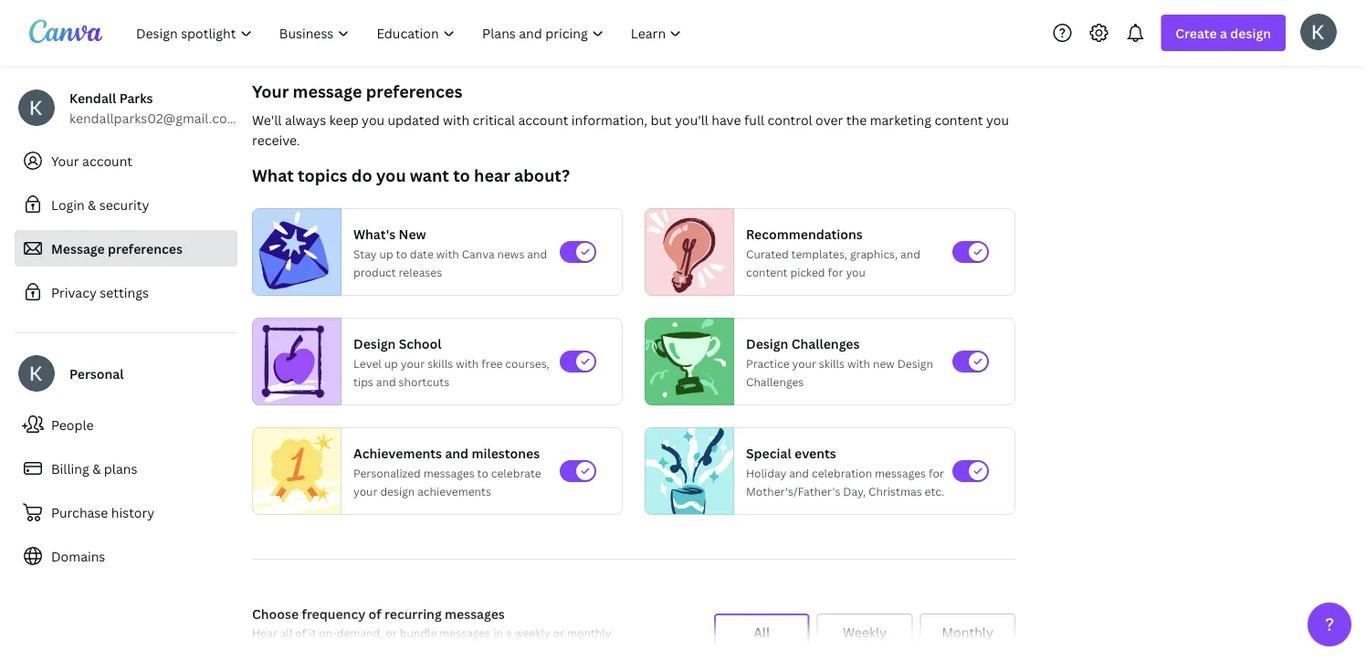 Task type: describe. For each thing, give the bounding box(es) containing it.
a inside 'choose frequency of recurring messages hear all of it on-demand, or bundle messages in a weekly or monthly capsule.'
[[506, 625, 512, 640]]

topic image for achievements and milestones
[[253, 423, 341, 519]]

account inside the "we'll always keep you updated with critical account information, but you'll have full control over the marketing content you receive."
[[518, 111, 568, 128]]

templates,
[[791, 246, 847, 261]]

weekly
[[514, 625, 551, 640]]

people
[[51, 416, 94, 433]]

full
[[744, 111, 764, 128]]

login & security
[[51, 196, 149, 213]]

message
[[293, 80, 362, 102]]

weekly
[[843, 623, 887, 641]]

design for design school
[[353, 335, 396, 352]]

Weekly button
[[817, 614, 913, 650]]

all
[[280, 625, 293, 640]]

events
[[795, 444, 836, 462]]

courses,
[[505, 356, 549, 371]]

2 or from the left
[[553, 625, 565, 640]]

want
[[410, 164, 449, 186]]

kendall
[[69, 89, 116, 106]]

login
[[51, 196, 85, 213]]

critical
[[473, 111, 515, 128]]

message preferences link
[[15, 230, 237, 267]]

0 vertical spatial preferences
[[366, 80, 462, 102]]

monthly
[[567, 625, 612, 640]]

holiday
[[746, 465, 787, 480]]

what
[[252, 164, 294, 186]]

your for your account
[[51, 152, 79, 169]]

do
[[351, 164, 372, 186]]

updated
[[388, 111, 440, 128]]

personalized
[[353, 465, 421, 480]]

achievements and milestones personalized messages to celebrate your design achievements
[[353, 444, 541, 499]]

purchase history
[[51, 504, 155, 521]]

mother's/father's
[[746, 484, 841, 499]]

and inside design school level up your skills with free courses, tips and shortcuts
[[376, 374, 396, 389]]

create a design button
[[1161, 15, 1286, 51]]

design for design challenges
[[746, 335, 788, 352]]

recurring
[[385, 605, 442, 622]]

login & security link
[[15, 186, 237, 223]]

day,
[[843, 484, 866, 499]]

messages up in
[[445, 605, 505, 622]]

keep
[[329, 111, 359, 128]]

recommendations curated templates, graphics, and content picked for you
[[746, 225, 920, 279]]

topic image for recommendations
[[646, 208, 726, 296]]

up for what's
[[380, 246, 393, 261]]

etc.
[[925, 484, 944, 499]]

billing & plans link
[[15, 450, 237, 487]]

what topics do you want to hear about?
[[252, 164, 570, 186]]

achievements
[[418, 484, 491, 499]]

your inside design challenges practice your skills with new design challenges
[[792, 356, 816, 371]]

and inside the achievements and milestones personalized messages to celebrate your design achievements
[[445, 444, 469, 462]]

to for messages
[[477, 465, 488, 480]]

billing & plans
[[51, 460, 137, 477]]

topic image for what's new
[[253, 208, 333, 296]]

new
[[873, 356, 895, 371]]

content inside recommendations curated templates, graphics, and content picked for you
[[746, 264, 788, 279]]

product
[[353, 264, 396, 279]]

but
[[651, 111, 672, 128]]

messages left in
[[440, 625, 491, 640]]

kendallparks02@gmail.com
[[69, 109, 239, 126]]

plans
[[104, 460, 137, 477]]

and inside special events holiday and celebration messages for mother's/father's day, christmas etc.
[[789, 465, 809, 480]]

shortcuts
[[399, 374, 449, 389]]

milestones
[[472, 444, 540, 462]]

stay
[[353, 246, 377, 261]]

settings
[[100, 284, 149, 301]]

on-
[[319, 625, 337, 640]]

frequency
[[302, 605, 366, 622]]

christmas
[[869, 484, 922, 499]]

we'll always keep you updated with critical account information, but you'll have full control over the marketing content you receive.
[[252, 111, 1009, 148]]

hear
[[252, 625, 277, 640]]

kendall parks kendallparks02@gmail.com
[[69, 89, 239, 126]]

your account
[[51, 152, 132, 169]]

new
[[399, 225, 426, 242]]

kendall parks image
[[1300, 13, 1337, 50]]

celebration
[[812, 465, 872, 480]]

2 horizontal spatial design
[[897, 356, 933, 371]]

privacy settings link
[[15, 274, 237, 311]]

capsule.
[[252, 643, 296, 658]]

with inside the "we'll always keep you updated with critical account information, but you'll have full control over the marketing content you receive."
[[443, 111, 470, 128]]

1 vertical spatial account
[[82, 152, 132, 169]]

releases
[[399, 264, 442, 279]]

hear
[[474, 164, 510, 186]]

level
[[353, 356, 382, 371]]



Task type: locate. For each thing, give the bounding box(es) containing it.
topic image left the tips
[[253, 318, 333, 405]]

create
[[1176, 24, 1217, 42]]

1 horizontal spatial design
[[1230, 24, 1271, 42]]

your
[[252, 80, 289, 102], [51, 152, 79, 169]]

and inside recommendations curated templates, graphics, and content picked for you
[[901, 246, 920, 261]]

2 horizontal spatial your
[[792, 356, 816, 371]]

0 vertical spatial &
[[88, 196, 96, 213]]

message preferences
[[51, 240, 183, 257]]

1 vertical spatial up
[[384, 356, 398, 371]]

1 vertical spatial challenges
[[746, 374, 804, 389]]

0 horizontal spatial for
[[828, 264, 843, 279]]

to left hear
[[453, 164, 470, 186]]

your message preferences
[[252, 80, 462, 102]]

1 horizontal spatial your
[[252, 80, 289, 102]]

your up login
[[51, 152, 79, 169]]

0 vertical spatial account
[[518, 111, 568, 128]]

1 vertical spatial to
[[396, 246, 407, 261]]

1 horizontal spatial preferences
[[366, 80, 462, 102]]

0 horizontal spatial your
[[353, 484, 378, 499]]

up for design
[[384, 356, 398, 371]]

with left new
[[848, 356, 870, 371]]

content inside the "we'll always keep you updated with critical account information, but you'll have full control over the marketing content you receive."
[[935, 111, 983, 128]]

design inside dropdown button
[[1230, 24, 1271, 42]]

messages up christmas
[[875, 465, 926, 480]]

with left critical
[[443, 111, 470, 128]]

for inside special events holiday and celebration messages for mother's/father's day, christmas etc.
[[929, 465, 944, 480]]

skills inside design school level up your skills with free courses, tips and shortcuts
[[428, 356, 453, 371]]

always
[[285, 111, 326, 128]]

history
[[111, 504, 155, 521]]

and right news
[[527, 246, 547, 261]]

what's new stay up to date with canva news and product releases
[[353, 225, 547, 279]]

demand,
[[337, 625, 383, 640]]

content down curated
[[746, 264, 788, 279]]

messages inside the achievements and milestones personalized messages to celebrate your design achievements
[[423, 465, 475, 480]]

have
[[712, 111, 741, 128]]

topic image for special events
[[646, 423, 733, 519]]

0 vertical spatial challenges
[[791, 335, 860, 352]]

to down the milestones
[[477, 465, 488, 480]]

design up practice
[[746, 335, 788, 352]]

content right marketing
[[935, 111, 983, 128]]

1 skills from the left
[[428, 356, 453, 371]]

0 horizontal spatial preferences
[[108, 240, 183, 257]]

your account link
[[15, 142, 237, 179]]

skills inside design challenges practice your skills with new design challenges
[[819, 356, 845, 371]]

2 vertical spatial to
[[477, 465, 488, 480]]

Monthly button
[[920, 614, 1016, 650]]

or
[[386, 625, 397, 640], [553, 625, 565, 640]]

messages up achievements
[[423, 465, 475, 480]]

news
[[497, 246, 525, 261]]

1 vertical spatial for
[[929, 465, 944, 480]]

1 vertical spatial design
[[380, 484, 415, 499]]

up
[[380, 246, 393, 261], [384, 356, 398, 371]]

with inside design school level up your skills with free courses, tips and shortcuts
[[456, 356, 479, 371]]

0 vertical spatial to
[[453, 164, 470, 186]]

&
[[88, 196, 96, 213], [92, 460, 101, 477]]

your inside design school level up your skills with free courses, tips and shortcuts
[[401, 356, 425, 371]]

to
[[453, 164, 470, 186], [396, 246, 407, 261], [477, 465, 488, 480]]

school
[[399, 335, 442, 352]]

0 vertical spatial for
[[828, 264, 843, 279]]

privacy settings
[[51, 284, 149, 301]]

we'll
[[252, 111, 282, 128]]

0 horizontal spatial content
[[746, 264, 788, 279]]

graphics,
[[850, 246, 898, 261]]

to left date
[[396, 246, 407, 261]]

curated
[[746, 246, 789, 261]]

0 vertical spatial up
[[380, 246, 393, 261]]

1 horizontal spatial to
[[453, 164, 470, 186]]

challenges down practice
[[746, 374, 804, 389]]

information,
[[572, 111, 648, 128]]

account up login & security
[[82, 152, 132, 169]]

0 horizontal spatial design
[[380, 484, 415, 499]]

with left 'free'
[[456, 356, 479, 371]]

celebrate
[[491, 465, 541, 480]]

to inside what's new stay up to date with canva news and product releases
[[396, 246, 407, 261]]

All button
[[714, 614, 810, 650]]

of left it at the left of the page
[[295, 625, 306, 640]]

of
[[369, 605, 381, 622], [295, 625, 306, 640]]

1 horizontal spatial skills
[[819, 356, 845, 371]]

& inside login & security link
[[88, 196, 96, 213]]

to for want
[[453, 164, 470, 186]]

for inside recommendations curated templates, graphics, and content picked for you
[[828, 264, 843, 279]]

up right stay in the left top of the page
[[380, 246, 393, 261]]

up inside design school level up your skills with free courses, tips and shortcuts
[[384, 356, 398, 371]]

or right weekly
[[553, 625, 565, 640]]

1 vertical spatial your
[[51, 152, 79, 169]]

1 or from the left
[[386, 625, 397, 640]]

0 horizontal spatial account
[[82, 152, 132, 169]]

parks
[[119, 89, 153, 106]]

your down school
[[401, 356, 425, 371]]

topic image left practice
[[646, 318, 726, 405]]

1 horizontal spatial a
[[1220, 24, 1227, 42]]

a right in
[[506, 625, 512, 640]]

achievements
[[353, 444, 442, 462]]

the
[[846, 111, 867, 128]]

over
[[816, 111, 843, 128]]

preferences down login & security link
[[108, 240, 183, 257]]

control
[[768, 111, 813, 128]]

0 horizontal spatial your
[[51, 152, 79, 169]]

topic image left personalized
[[253, 423, 341, 519]]

2 skills from the left
[[819, 356, 845, 371]]

with
[[443, 111, 470, 128], [436, 246, 459, 261], [456, 356, 479, 371], [848, 356, 870, 371]]

design inside design school level up your skills with free courses, tips and shortcuts
[[353, 335, 396, 352]]

monthly
[[942, 623, 994, 641]]

preferences up the updated
[[366, 80, 462, 102]]

and right graphics, in the right of the page
[[901, 246, 920, 261]]

0 horizontal spatial or
[[386, 625, 397, 640]]

2 horizontal spatial to
[[477, 465, 488, 480]]

design
[[1230, 24, 1271, 42], [380, 484, 415, 499]]

tips
[[353, 374, 373, 389]]

top level navigation element
[[124, 15, 697, 51]]

your down personalized
[[353, 484, 378, 499]]

topic image
[[253, 208, 333, 296], [646, 208, 726, 296], [253, 318, 333, 405], [646, 318, 726, 405], [253, 423, 341, 519], [646, 423, 733, 519]]

special
[[746, 444, 791, 462]]

and up 'mother's/father's'
[[789, 465, 809, 480]]

& inside billing & plans link
[[92, 460, 101, 477]]

0 horizontal spatial design
[[353, 335, 396, 352]]

& left plans on the bottom of the page
[[92, 460, 101, 477]]

it
[[309, 625, 316, 640]]

and up achievements
[[445, 444, 469, 462]]

skills up shortcuts
[[428, 356, 453, 371]]

domains link
[[15, 538, 237, 574]]

messages
[[423, 465, 475, 480], [875, 465, 926, 480], [445, 605, 505, 622], [440, 625, 491, 640]]

0 vertical spatial your
[[252, 80, 289, 102]]

billing
[[51, 460, 89, 477]]

a inside create a design dropdown button
[[1220, 24, 1227, 42]]

0 horizontal spatial a
[[506, 625, 512, 640]]

topic image for design school
[[253, 318, 333, 405]]

& for billing
[[92, 460, 101, 477]]

you
[[362, 111, 385, 128], [986, 111, 1009, 128], [376, 164, 406, 186], [846, 264, 866, 279]]

topic image left curated
[[646, 208, 726, 296]]

design
[[353, 335, 396, 352], [746, 335, 788, 352], [897, 356, 933, 371]]

1 vertical spatial preferences
[[108, 240, 183, 257]]

0 vertical spatial of
[[369, 605, 381, 622]]

1 vertical spatial of
[[295, 625, 306, 640]]

and right the tips
[[376, 374, 396, 389]]

security
[[99, 196, 149, 213]]

design right new
[[897, 356, 933, 371]]

1 horizontal spatial or
[[553, 625, 565, 640]]

your inside the achievements and milestones personalized messages to celebrate your design achievements
[[353, 484, 378, 499]]

1 vertical spatial a
[[506, 625, 512, 640]]

you inside recommendations curated templates, graphics, and content picked for you
[[846, 264, 866, 279]]

account
[[518, 111, 568, 128], [82, 152, 132, 169]]

marketing
[[870, 111, 931, 128]]

design down personalized
[[380, 484, 415, 499]]

for down templates,
[[828, 264, 843, 279]]

0 vertical spatial design
[[1230, 24, 1271, 42]]

preferences
[[366, 80, 462, 102], [108, 240, 183, 257]]

design up level
[[353, 335, 396, 352]]

messages inside special events holiday and celebration messages for mother's/father's day, christmas etc.
[[875, 465, 926, 480]]

date
[[410, 246, 434, 261]]

0 vertical spatial content
[[935, 111, 983, 128]]

people link
[[15, 406, 237, 443]]

receive.
[[252, 131, 300, 148]]

0 horizontal spatial skills
[[428, 356, 453, 371]]

personal
[[69, 365, 124, 382]]

challenges down picked
[[791, 335, 860, 352]]

your up we'll
[[252, 80, 289, 102]]

your for your message preferences
[[252, 80, 289, 102]]

1 horizontal spatial account
[[518, 111, 568, 128]]

topic image left stay in the left top of the page
[[253, 208, 333, 296]]

0 horizontal spatial of
[[295, 625, 306, 640]]

topics
[[298, 164, 348, 186]]

& for login
[[88, 196, 96, 213]]

practice
[[746, 356, 790, 371]]

all
[[754, 623, 770, 641]]

your right practice
[[792, 356, 816, 371]]

to inside the achievements and milestones personalized messages to celebrate your design achievements
[[477, 465, 488, 480]]

topic image for design challenges
[[646, 318, 726, 405]]

in
[[493, 625, 503, 640]]

0 vertical spatial a
[[1220, 24, 1227, 42]]

with right date
[[436, 246, 459, 261]]

purchase history link
[[15, 494, 237, 531]]

skills left new
[[819, 356, 845, 371]]

topic image left holiday
[[646, 423, 733, 519]]

1 vertical spatial &
[[92, 460, 101, 477]]

account right critical
[[518, 111, 568, 128]]

recommendations
[[746, 225, 863, 242]]

with inside design challenges practice your skills with new design challenges
[[848, 356, 870, 371]]

with inside what's new stay up to date with canva news and product releases
[[436, 246, 459, 261]]

create a design
[[1176, 24, 1271, 42]]

up right level
[[384, 356, 398, 371]]

of up demand,
[[369, 605, 381, 622]]

or left 'bundle'
[[386, 625, 397, 640]]

about?
[[514, 164, 570, 186]]

picked
[[790, 264, 825, 279]]

design inside the achievements and milestones personalized messages to celebrate your design achievements
[[380, 484, 415, 499]]

for up etc.
[[929, 465, 944, 480]]

skills
[[428, 356, 453, 371], [819, 356, 845, 371]]

design challenges practice your skills with new design challenges
[[746, 335, 933, 389]]

design right create
[[1230, 24, 1271, 42]]

privacy
[[51, 284, 97, 301]]

a right create
[[1220, 24, 1227, 42]]

choose
[[252, 605, 299, 622]]

1 horizontal spatial of
[[369, 605, 381, 622]]

0 horizontal spatial to
[[396, 246, 407, 261]]

a
[[1220, 24, 1227, 42], [506, 625, 512, 640]]

special events holiday and celebration messages for mother's/father's day, christmas etc.
[[746, 444, 944, 499]]

1 horizontal spatial your
[[401, 356, 425, 371]]

1 vertical spatial content
[[746, 264, 788, 279]]

up inside what's new stay up to date with canva news and product releases
[[380, 246, 393, 261]]

1 horizontal spatial content
[[935, 111, 983, 128]]

1 horizontal spatial for
[[929, 465, 944, 480]]

& right login
[[88, 196, 96, 213]]

1 horizontal spatial design
[[746, 335, 788, 352]]

and inside what's new stay up to date with canva news and product releases
[[527, 246, 547, 261]]

choose frequency of recurring messages hear all of it on-demand, or bundle messages in a weekly or monthly capsule.
[[252, 605, 612, 658]]

what's
[[353, 225, 396, 242]]



Task type: vqa. For each thing, say whether or not it's contained in the screenshot.
with within the Design School Level up your skills with free courses, tips and shortcuts
yes



